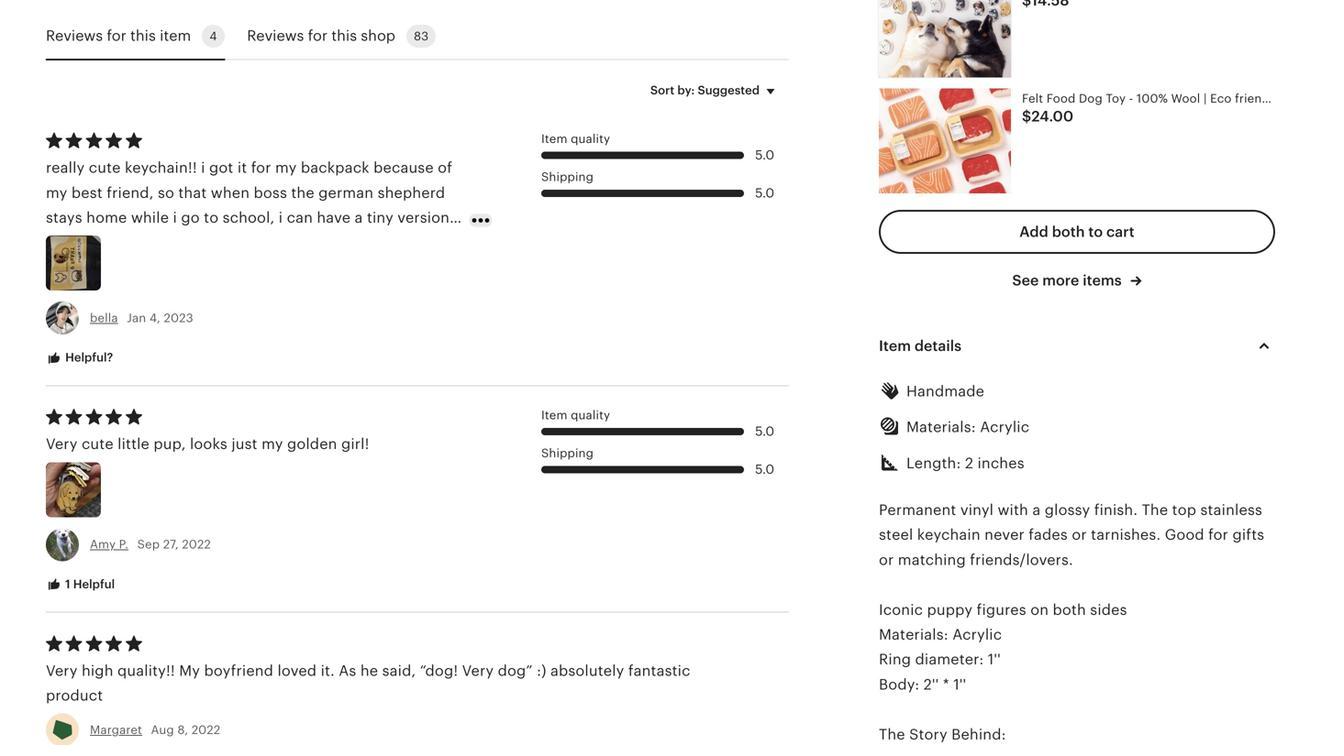 Task type: describe. For each thing, give the bounding box(es) containing it.
2 vertical spatial my
[[262, 436, 283, 453]]

4
[[209, 29, 217, 43]]

as
[[339, 663, 356, 680]]

margaret aug 8, 2022
[[90, 724, 220, 738]]

helpful
[[73, 578, 115, 592]]

2 5.0 from the top
[[755, 186, 774, 201]]

helpful? button
[[32, 341, 127, 375]]

shepherd
[[378, 185, 445, 201]]

permanent
[[879, 502, 956, 519]]

vinyl
[[960, 502, 994, 519]]

puppy acrylic keychain - large size dog | 2-side dog charms image
[[879, 0, 1011, 78]]

keychain
[[917, 527, 980, 544]]

quality for jan 4, 2023
[[571, 132, 610, 146]]

behind:
[[951, 727, 1006, 743]]

0 vertical spatial 2022
[[182, 538, 211, 552]]

4 5.0 from the top
[[755, 462, 774, 477]]

looks
[[190, 436, 227, 453]]

1 5.0 from the top
[[755, 148, 774, 162]]

good
[[1165, 527, 1204, 544]]

the story behind:
[[879, 727, 1006, 743]]

gifts
[[1232, 527, 1264, 544]]

got
[[209, 160, 233, 176]]

$
[[1022, 108, 1031, 125]]

cart
[[1106, 224, 1135, 240]]

more
[[1042, 273, 1079, 289]]

tiny
[[367, 210, 393, 226]]

reviews for reviews for this item
[[46, 28, 103, 44]]

1 horizontal spatial 1''
[[988, 652, 1001, 668]]

for left 'item'
[[107, 28, 126, 44]]

p.
[[119, 538, 128, 552]]

boss
[[254, 185, 287, 201]]

really
[[46, 160, 85, 176]]

felt food dog toy - 100% wool | eco friendly bio degradable | premium pet toy | fake food felt toy | dog owner's gift image
[[879, 89, 1011, 194]]

puppy
[[927, 602, 973, 619]]

see more items link
[[1012, 271, 1142, 291]]

view details of this review photo by bella image
[[46, 236, 101, 291]]

figures
[[977, 602, 1026, 619]]

shop
[[361, 28, 395, 44]]

sides
[[1090, 602, 1127, 619]]

both inside button
[[1052, 224, 1085, 240]]

girl!
[[341, 436, 369, 453]]

enjoyed
[[202, 235, 259, 251]]

him
[[64, 235, 91, 251]]

item quality for bella jan 4, 2023
[[541, 132, 610, 146]]

see
[[1012, 273, 1039, 289]]

my
[[179, 663, 200, 680]]

length: 2 inches
[[906, 455, 1025, 472]]

cute for very
[[82, 436, 114, 453]]

have
[[317, 210, 351, 226]]

add both to cart
[[1019, 224, 1135, 240]]

when
[[211, 185, 250, 201]]

body:
[[879, 677, 919, 693]]

bella
[[90, 312, 118, 325]]

1 vertical spatial the
[[879, 727, 905, 743]]

8,
[[177, 724, 188, 738]]

1 horizontal spatial the
[[291, 185, 314, 201]]

27,
[[163, 538, 179, 552]]

backpack
[[301, 160, 369, 176]]

items
[[1083, 273, 1122, 289]]

a inside really cute keychain!! i got it for my backpack because of my best friend, so that when boss the german shepherd stays home while i go to school, i can have a tiny version of him with me! i also enjoyed the freebie stickers haha
[[355, 210, 363, 226]]

amy p. link
[[90, 538, 128, 552]]

really cute keychain!! i got it for my backpack because of my best friend, so that when boss the german shepherd stays home while i go to school, i can have a tiny version of him with me! i also enjoyed the freebie stickers haha
[[46, 160, 452, 251]]

said,
[[382, 663, 416, 680]]

steel
[[879, 527, 913, 544]]

quality for sep 27, 2022
[[571, 408, 610, 422]]

high
[[82, 663, 113, 680]]

i left got
[[201, 160, 205, 176]]

this for shop
[[331, 28, 357, 44]]

stays
[[46, 210, 82, 226]]

finish.
[[1094, 502, 1138, 519]]

very left dog"
[[462, 663, 494, 680]]

2''
[[923, 677, 939, 693]]

stainless
[[1200, 502, 1262, 519]]

0 horizontal spatial the
[[263, 235, 286, 251]]

jan
[[127, 312, 146, 325]]

reviews for reviews for this shop
[[247, 28, 304, 44]]

to inside really cute keychain!! i got it for my backpack because of my best friend, so that when boss the german shepherd stays home while i go to school, i can have a tiny version of him with me! i also enjoyed the freebie stickers haha
[[204, 210, 219, 226]]

item quality for amy p. sep 27, 2022
[[541, 408, 610, 422]]

that
[[178, 185, 207, 201]]

version
[[397, 210, 450, 226]]

ring
[[879, 652, 911, 668]]

me!
[[130, 235, 157, 251]]

3 5.0 from the top
[[755, 424, 774, 439]]

friends/lovers.
[[970, 552, 1073, 569]]

sort by: suggested
[[650, 84, 760, 97]]

83
[[414, 29, 428, 43]]

while
[[131, 210, 169, 226]]

1 helpful button
[[32, 568, 129, 602]]

0 vertical spatial my
[[275, 160, 297, 176]]

0 vertical spatial materials:
[[906, 419, 976, 436]]

it
[[237, 160, 247, 176]]

also
[[169, 235, 198, 251]]

amy
[[90, 538, 116, 552]]

very high quality!! my boyfriend loved it. as he said, "dog! very dog" :) absolutely fantastic product
[[46, 663, 690, 704]]

1 vertical spatial 2022
[[191, 724, 220, 738]]

view details of this review photo by amy p. image
[[46, 463, 101, 518]]

on
[[1030, 602, 1049, 619]]

sort by: suggested button
[[636, 71, 795, 110]]

never
[[984, 527, 1025, 544]]

best
[[71, 185, 103, 201]]

freebie
[[290, 235, 341, 251]]

2023
[[164, 312, 193, 325]]

tab list containing reviews for this item
[[46, 14, 789, 60]]

by:
[[677, 84, 695, 97]]



Task type: locate. For each thing, give the bounding box(es) containing it.
0 horizontal spatial a
[[355, 210, 363, 226]]

see more items
[[1012, 273, 1125, 289]]

item
[[541, 132, 567, 146], [879, 338, 911, 355], [541, 408, 567, 422]]

this left 'item'
[[130, 28, 156, 44]]

sep
[[137, 538, 160, 552]]

reviews for this item
[[46, 28, 191, 44]]

absolutely
[[550, 663, 624, 680]]

the up can at the left top of the page
[[291, 185, 314, 201]]

very up view details of this review photo by amy p.
[[46, 436, 78, 453]]

0 vertical spatial with
[[95, 235, 126, 251]]

with
[[95, 235, 126, 251], [998, 502, 1028, 519]]

add
[[1019, 224, 1048, 240]]

0 horizontal spatial 1''
[[953, 677, 966, 693]]

0 horizontal spatial or
[[879, 552, 894, 569]]

0 vertical spatial or
[[1072, 527, 1087, 544]]

1 vertical spatial item quality
[[541, 408, 610, 422]]

of left him
[[46, 235, 60, 251]]

1 horizontal spatial the
[[1142, 502, 1168, 519]]

1 vertical spatial materials:
[[879, 627, 948, 644]]

1 vertical spatial a
[[1032, 502, 1041, 519]]

materials: down iconic
[[879, 627, 948, 644]]

0 vertical spatial of
[[438, 160, 452, 176]]

1 vertical spatial shipping
[[541, 447, 594, 460]]

aug
[[151, 724, 174, 738]]

the
[[1142, 502, 1168, 519], [879, 727, 905, 743]]

0 horizontal spatial reviews
[[46, 28, 103, 44]]

1 reviews from the left
[[46, 28, 103, 44]]

to right go
[[204, 210, 219, 226]]

acrylic inside the iconic puppy figures on both sides materials: acrylic ring diameter: 1'' body: 2'' * 1''
[[952, 627, 1002, 644]]

item details
[[879, 338, 962, 355]]

1 vertical spatial or
[[879, 552, 894, 569]]

0 vertical spatial acrylic
[[980, 419, 1029, 436]]

my up "stays"
[[46, 185, 67, 201]]

it.
[[321, 663, 335, 680]]

acrylic down figures
[[952, 627, 1002, 644]]

0 horizontal spatial with
[[95, 235, 126, 251]]

bella link
[[90, 312, 118, 325]]

top
[[1172, 502, 1196, 519]]

fantastic
[[628, 663, 690, 680]]

item
[[160, 28, 191, 44]]

2022 right "8,"
[[191, 724, 220, 738]]

1 horizontal spatial reviews
[[247, 28, 304, 44]]

dog"
[[498, 663, 533, 680]]

0 horizontal spatial this
[[130, 28, 156, 44]]

1 vertical spatial acrylic
[[952, 627, 1002, 644]]

1 helpful
[[62, 578, 115, 592]]

boyfriend
[[204, 663, 273, 680]]

for inside permanent vinyl with a glossy finish. the top stainless steel keychain never fades or tarnishes. good for gifts or matching friends/lovers.
[[1208, 527, 1228, 544]]

story
[[909, 727, 947, 743]]

1 horizontal spatial or
[[1072, 527, 1087, 544]]

with inside really cute keychain!! i got it for my backpack because of my best friend, so that when boss the german shepherd stays home while i go to school, i can have a tiny version of him with me! i also enjoyed the freebie stickers haha
[[95, 235, 126, 251]]

4,
[[149, 312, 161, 325]]

0 vertical spatial both
[[1052, 224, 1085, 240]]

1 this from the left
[[130, 28, 156, 44]]

for inside really cute keychain!! i got it for my backpack because of my best friend, so that when boss the german shepherd stays home while i go to school, i can have a tiny version of him with me! i also enjoyed the freebie stickers haha
[[251, 160, 271, 176]]

with up never
[[998, 502, 1028, 519]]

very for very cute little pup, looks just my golden girl!
[[46, 436, 78, 453]]

very cute little pup, looks just my golden girl!
[[46, 436, 369, 453]]

the
[[291, 185, 314, 201], [263, 235, 286, 251]]

2 item quality from the top
[[541, 408, 610, 422]]

suggested
[[698, 84, 760, 97]]

"dog!
[[420, 663, 458, 680]]

very up product
[[46, 663, 78, 680]]

reviews
[[46, 28, 103, 44], [247, 28, 304, 44]]

loved
[[277, 663, 317, 680]]

length:
[[906, 455, 961, 472]]

:)
[[537, 663, 546, 680]]

item for bella jan 4, 2023
[[541, 132, 567, 146]]

1 vertical spatial both
[[1053, 602, 1086, 619]]

with inside permanent vinyl with a glossy finish. the top stainless steel keychain never fades or tarnishes. good for gifts or matching friends/lovers.
[[998, 502, 1028, 519]]

0 vertical spatial the
[[291, 185, 314, 201]]

1 horizontal spatial with
[[998, 502, 1028, 519]]

0 vertical spatial shipping
[[541, 170, 594, 184]]

cute left little
[[82, 436, 114, 453]]

0 horizontal spatial of
[[46, 235, 60, 251]]

school,
[[223, 210, 275, 226]]

both inside the iconic puppy figures on both sides materials: acrylic ring diameter: 1'' body: 2'' * 1''
[[1053, 602, 1086, 619]]

quality!!
[[117, 663, 175, 680]]

i right me!
[[161, 235, 165, 251]]

to inside button
[[1088, 224, 1103, 240]]

1 vertical spatial with
[[998, 502, 1028, 519]]

1 horizontal spatial of
[[438, 160, 452, 176]]

0 vertical spatial item quality
[[541, 132, 610, 146]]

materials: inside the iconic puppy figures on both sides materials: acrylic ring diameter: 1'' body: 2'' * 1''
[[879, 627, 948, 644]]

2 quality from the top
[[571, 408, 610, 422]]

this for item
[[130, 28, 156, 44]]

0 vertical spatial 1''
[[988, 652, 1001, 668]]

item inside item details dropdown button
[[879, 338, 911, 355]]

2
[[965, 455, 973, 472]]

with down home on the top
[[95, 235, 126, 251]]

helpful?
[[62, 351, 113, 365]]

friend,
[[107, 185, 154, 201]]

because
[[374, 160, 434, 176]]

shipping for bella jan 4, 2023
[[541, 170, 594, 184]]

the inside permanent vinyl with a glossy finish. the top stainless steel keychain never fades or tarnishes. good for gifts or matching friends/lovers.
[[1142, 502, 1168, 519]]

1 quality from the top
[[571, 132, 610, 146]]

little
[[118, 436, 150, 453]]

home
[[86, 210, 127, 226]]

1 horizontal spatial a
[[1032, 502, 1041, 519]]

1 item quality from the top
[[541, 132, 610, 146]]

permanent vinyl with a glossy finish. the top stainless steel keychain never fades or tarnishes. good for gifts or matching friends/lovers.
[[879, 502, 1264, 569]]

product
[[46, 688, 103, 704]]

2 reviews from the left
[[247, 28, 304, 44]]

a left tiny
[[355, 210, 363, 226]]

a inside permanent vinyl with a glossy finish. the top stainless steel keychain never fades or tarnishes. good for gifts or matching friends/lovers.
[[1032, 502, 1041, 519]]

to left cart
[[1088, 224, 1103, 240]]

1 vertical spatial the
[[263, 235, 286, 251]]

item details button
[[862, 324, 1292, 368]]

very for very high quality!! my boyfriend loved it. as he said, "dog! very dog" :) absolutely fantastic product
[[46, 663, 78, 680]]

for down stainless
[[1208, 527, 1228, 544]]

handmade
[[906, 383, 984, 400]]

1 vertical spatial cute
[[82, 436, 114, 453]]

quality
[[571, 132, 610, 146], [571, 408, 610, 422]]

haha
[[404, 235, 439, 251]]

0 vertical spatial item
[[541, 132, 567, 146]]

for left shop
[[308, 28, 328, 44]]

inches
[[977, 455, 1025, 472]]

1 vertical spatial 1''
[[953, 677, 966, 693]]

0 vertical spatial quality
[[571, 132, 610, 146]]

i left go
[[173, 210, 177, 226]]

materials: down handmade
[[906, 419, 976, 436]]

acrylic up inches
[[980, 419, 1029, 436]]

stickers
[[345, 235, 400, 251]]

for right it
[[251, 160, 271, 176]]

0 vertical spatial cute
[[89, 160, 121, 176]]

so
[[158, 185, 174, 201]]

keychain!!
[[125, 160, 197, 176]]

margaret link
[[90, 724, 142, 738]]

a up fades
[[1032, 502, 1041, 519]]

german
[[318, 185, 374, 201]]

can
[[287, 210, 313, 226]]

1 vertical spatial my
[[46, 185, 67, 201]]

1 shipping from the top
[[541, 170, 594, 184]]

cute for really
[[89, 160, 121, 176]]

just
[[231, 436, 257, 453]]

1''
[[988, 652, 1001, 668], [953, 677, 966, 693]]

my right just
[[262, 436, 283, 453]]

0 vertical spatial the
[[1142, 502, 1168, 519]]

the down school, in the left of the page
[[263, 235, 286, 251]]

0 vertical spatial a
[[355, 210, 363, 226]]

or down the steel
[[879, 552, 894, 569]]

1 horizontal spatial this
[[331, 28, 357, 44]]

of right because at the top
[[438, 160, 452, 176]]

0 horizontal spatial the
[[879, 727, 905, 743]]

0 horizontal spatial to
[[204, 210, 219, 226]]

2 this from the left
[[331, 28, 357, 44]]

2 vertical spatial item
[[541, 408, 567, 422]]

the left top
[[1142, 502, 1168, 519]]

shipping for amy p. sep 27, 2022
[[541, 447, 594, 460]]

2022 right the 27,
[[182, 538, 211, 552]]

margaret
[[90, 724, 142, 738]]

i left can at the left top of the page
[[279, 210, 283, 226]]

1 vertical spatial quality
[[571, 408, 610, 422]]

1'' right diameter:
[[988, 652, 1001, 668]]

both right on on the right of the page
[[1053, 602, 1086, 619]]

tarnishes.
[[1091, 527, 1161, 544]]

1 vertical spatial of
[[46, 235, 60, 251]]

24.00
[[1031, 108, 1074, 125]]

diameter:
[[915, 652, 984, 668]]

1 vertical spatial item
[[879, 338, 911, 355]]

cute inside really cute keychain!! i got it for my backpack because of my best friend, so that when boss the german shepherd stays home while i go to school, i can have a tiny version of him with me! i also enjoyed the freebie stickers haha
[[89, 160, 121, 176]]

tab list
[[46, 14, 789, 60]]

details
[[914, 338, 962, 355]]

or
[[1072, 527, 1087, 544], [879, 552, 894, 569]]

$ 24.00
[[1022, 108, 1074, 125]]

2 shipping from the top
[[541, 447, 594, 460]]

of
[[438, 160, 452, 176], [46, 235, 60, 251]]

sort
[[650, 84, 674, 97]]

1'' right *
[[953, 677, 966, 693]]

cute up best
[[89, 160, 121, 176]]

1 horizontal spatial to
[[1088, 224, 1103, 240]]

glossy
[[1045, 502, 1090, 519]]

my up boss
[[275, 160, 297, 176]]

this left shop
[[331, 28, 357, 44]]

iconic
[[879, 602, 923, 619]]

both right add
[[1052, 224, 1085, 240]]

item for amy p. sep 27, 2022
[[541, 408, 567, 422]]

reviews for this shop
[[247, 28, 395, 44]]

the left "story"
[[879, 727, 905, 743]]

fades
[[1029, 527, 1068, 544]]

1
[[65, 578, 70, 592]]

or down glossy
[[1072, 527, 1087, 544]]



Task type: vqa. For each thing, say whether or not it's contained in the screenshot.
KEYCHAIN!!
yes



